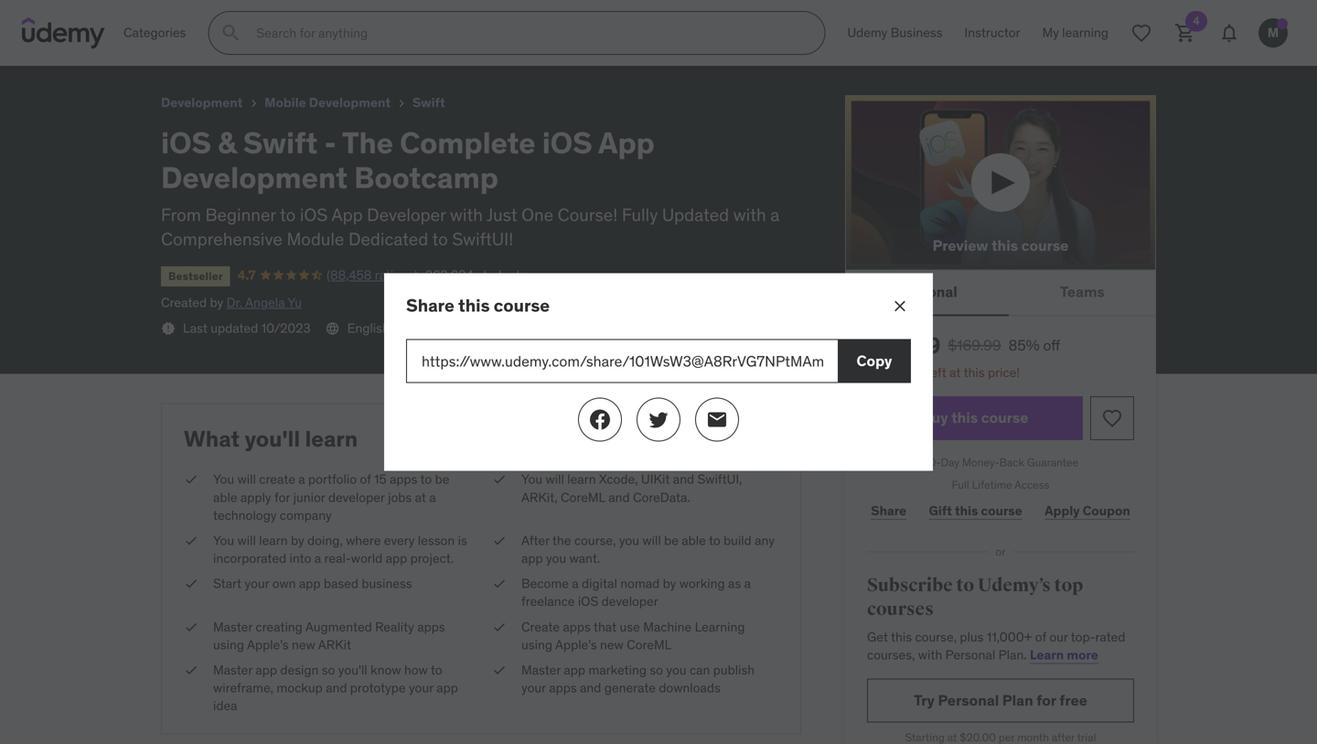 Task type: locate. For each thing, give the bounding box(es) containing it.
this up courses,
[[891, 629, 913, 645]]

so up generate
[[650, 662, 664, 678]]

1 vertical spatial swift
[[413, 94, 445, 111]]

learn up portfolio
[[305, 425, 358, 452]]

the for ios & swift - the complete ios app development bootcamp
[[105, 8, 131, 27]]

1 horizontal spatial app
[[332, 204, 363, 226]]

4.7
[[91, 32, 110, 48], [238, 267, 256, 283]]

share down the dedicated
[[406, 294, 455, 316]]

personal down plus
[[946, 647, 996, 663]]

you inside you will learn xcode, uikit and swiftui, arkit, coreml and coredata.
[[522, 471, 543, 488]]

development right submit search icon
[[265, 8, 358, 27]]

you'll up the prototype at the bottom of the page
[[338, 662, 368, 678]]

0 vertical spatial personal
[[897, 282, 958, 301]]

project.
[[411, 550, 454, 567]]

personal inside button
[[897, 282, 958, 301]]

1 horizontal spatial 363,634 students
[[425, 267, 527, 283]]

-
[[96, 8, 102, 27], [324, 124, 337, 161]]

363,634 down the ios & swift - the complete ios app development bootcamp
[[230, 32, 278, 48]]

a
[[771, 204, 780, 226], [299, 471, 305, 488], [430, 489, 436, 505], [315, 550, 321, 567], [572, 575, 579, 592], [745, 575, 751, 592]]

apps up "jobs"
[[390, 471, 418, 488]]

this inside button
[[992, 236, 1019, 255]]

0 vertical spatial course,
[[575, 532, 616, 549]]

by up the into at the bottom left of page
[[291, 532, 304, 549]]

downloads
[[659, 680, 721, 696]]

1 using from the left
[[213, 636, 244, 653]]

1 horizontal spatial for
[[1037, 691, 1057, 710]]

your down incorporated
[[245, 575, 269, 592]]

1 horizontal spatial 4.7
[[238, 267, 256, 283]]

bootcamp inside ios & swift - the complete ios app development bootcamp from beginner to ios app developer with just one course! fully updated with a comprehensive module dedicated to swiftui!
[[354, 159, 499, 196]]

courses,
[[868, 647, 916, 663]]

of
[[360, 471, 371, 488], [1036, 629, 1047, 645]]

1 horizontal spatial &
[[218, 124, 237, 161]]

medium image up xcode,
[[589, 409, 611, 431]]

bootcamp for ios & swift - the complete ios app development bootcamp from beginner to ios app developer with just one course! fully updated with a comprehensive module dedicated to swiftui!
[[354, 159, 499, 196]]

this right preview
[[992, 236, 1019, 255]]

2 horizontal spatial with
[[919, 647, 943, 663]]

0 horizontal spatial of
[[360, 471, 371, 488]]

students
[[281, 32, 331, 48], [477, 267, 527, 283]]

0 horizontal spatial coreml
[[561, 489, 606, 505]]

to inside "subscribe to udemy's top courses"
[[957, 575, 975, 597]]

0 horizontal spatial app
[[233, 8, 262, 27]]

developer down 15
[[328, 489, 385, 505]]

course, inside get this course, plus 11,000+ of our top-rated courses, with personal plan.
[[916, 629, 957, 645]]

be
[[435, 471, 450, 488], [665, 532, 679, 549]]

15
[[374, 471, 387, 488]]

1 vertical spatial learn
[[568, 471, 596, 488]]

1 horizontal spatial your
[[409, 680, 434, 696]]

ratings) down the dedicated
[[375, 267, 418, 283]]

technology
[[213, 507, 277, 523]]

none text field inside share this course dialog
[[406, 339, 838, 383]]

will up incorporated
[[238, 532, 256, 549]]

the inside ios & swift - the complete ios app development bootcamp from beginner to ios app developer with just one course! fully updated with a comprehensive module dedicated to swiftui!
[[342, 124, 394, 161]]

coreml down xcode,
[[561, 489, 606, 505]]

students up mobile
[[281, 32, 331, 48]]

2 horizontal spatial by
[[663, 575, 677, 592]]

course inside button
[[1022, 236, 1069, 255]]

a left digital
[[572, 575, 579, 592]]

dedicated
[[349, 228, 429, 250]]

(88,458 ratings) down the dedicated
[[327, 267, 418, 283]]

you'll inside master app design so you'll know how to wireframe, mockup and prototype your app idea
[[338, 662, 368, 678]]

publish
[[714, 662, 755, 678]]

app down after
[[522, 550, 543, 567]]

course up back
[[982, 408, 1029, 427]]

to right how
[[431, 662, 443, 678]]

xsmall image for you will learn by doing, where every lesson is incorporated into a real-world app project.
[[184, 532, 199, 550]]

days
[[897, 364, 925, 381]]

app inside you will learn by doing, where every lesson is incorporated into a real-world app project.
[[386, 550, 408, 567]]

0 vertical spatial students
[[281, 32, 331, 48]]

0 horizontal spatial &
[[43, 8, 52, 27]]

swift inside ios & swift - the complete ios app development bootcamp from beginner to ios app developer with just one course! fully updated with a comprehensive module dedicated to swiftui!
[[243, 124, 318, 161]]

1 horizontal spatial learn
[[305, 425, 358, 452]]

by inside you will learn by doing, where every lesson is incorporated into a real-world app project.
[[291, 532, 304, 549]]

will up apply
[[238, 471, 256, 488]]

preview
[[933, 236, 989, 255]]

your inside the master app marketing so you can publish your apps and generate downloads
[[522, 680, 546, 696]]

0 vertical spatial of
[[360, 471, 371, 488]]

0 horizontal spatial (88,458 ratings)
[[131, 32, 222, 48]]

0 vertical spatial at
[[950, 364, 961, 381]]

will down coredata.
[[643, 532, 661, 549]]

what
[[184, 425, 240, 452]]

0 horizontal spatial learn
[[259, 532, 288, 549]]

copy
[[857, 351, 893, 370]]

after the course, you will be able to build any app you want.
[[522, 532, 775, 567]]

app inside after the course, you will be able to build any app you want.
[[522, 550, 543, 567]]

preview this course
[[933, 236, 1069, 255]]

2 horizontal spatial app
[[599, 124, 655, 161]]

you up arkit,
[[522, 471, 543, 488]]

using inside master creating augmented reality apps using apple's new arkit
[[213, 636, 244, 653]]

course for share this course
[[494, 294, 550, 316]]

this inside button
[[952, 408, 979, 427]]

& for ios & swift - the complete ios app development bootcamp from beginner to ios app developer with just one course! fully updated with a comprehensive module dedicated to swiftui!
[[218, 124, 237, 161]]

apple's down creating
[[247, 636, 289, 653]]

xsmall image for create apps that use machine learning using apple's new coreml
[[492, 618, 507, 636]]

able inside after the course, you will be able to build any app you want.
[[682, 532, 706, 549]]

augmented
[[306, 619, 372, 635]]

0 vertical spatial swift
[[56, 8, 93, 27]]

junior
[[293, 489, 325, 505]]

apps left that
[[563, 619, 591, 635]]

course,
[[575, 532, 616, 549], [916, 629, 957, 645]]

master down start
[[213, 619, 253, 635]]

xsmall image
[[246, 96, 261, 111], [394, 96, 409, 111], [184, 471, 199, 489], [184, 532, 199, 550], [492, 532, 507, 550], [184, 575, 199, 593], [492, 575, 507, 593], [492, 618, 507, 636], [492, 661, 507, 679]]

2 vertical spatial you
[[667, 662, 687, 678]]

0 horizontal spatial bestseller
[[22, 34, 77, 48]]

course for buy this course
[[982, 408, 1029, 427]]

coreml inside you will learn xcode, uikit and swiftui, arkit, coreml and coredata.
[[561, 489, 606, 505]]

this right buy
[[952, 408, 979, 427]]

(88,458 down 'module'
[[327, 267, 372, 283]]

and inside the master app marketing so you can publish your apps and generate downloads
[[580, 680, 602, 696]]

1 horizontal spatial be
[[665, 532, 679, 549]]

0 vertical spatial (88,458 ratings)
[[131, 32, 222, 48]]

to right 15
[[421, 471, 432, 488]]

1 horizontal spatial apple's
[[556, 636, 597, 653]]

2 horizontal spatial your
[[522, 680, 546, 696]]

new inside master creating augmented reality apps using apple's new arkit
[[292, 636, 316, 653]]

development inside ios & swift - the complete ios app development bootcamp from beginner to ios app developer with just one course! fully updated with a comprehensive module dedicated to swiftui!
[[161, 159, 348, 196]]

for
[[275, 489, 290, 505], [1037, 691, 1057, 710]]

0 horizontal spatial complete
[[134, 8, 202, 27]]

share inside dialog
[[406, 294, 455, 316]]

personal down preview
[[897, 282, 958, 301]]

None text field
[[406, 339, 838, 383]]

xsmall image
[[161, 321, 176, 336], [492, 471, 507, 489], [184, 618, 199, 636], [184, 661, 199, 679]]

learn up incorporated
[[259, 532, 288, 549]]

will up arkit,
[[546, 471, 565, 488]]

0 horizontal spatial developer
[[328, 489, 385, 505]]

mobile development
[[265, 94, 391, 111]]

complete down the "swift" link
[[400, 124, 536, 161]]

master inside master app design so you'll know how to wireframe, mockup and prototype your app idea
[[213, 662, 253, 678]]

from
[[161, 204, 201, 226]]

so for and
[[322, 662, 335, 678]]

1 horizontal spatial with
[[734, 204, 767, 226]]

developer down nomad
[[602, 593, 659, 610]]

1 horizontal spatial bestseller
[[168, 269, 223, 283]]

2 horizontal spatial learn
[[568, 471, 596, 488]]

you inside you will create a portfolio of 15 apps to be able apply for junior developer jobs at a technology company
[[213, 471, 234, 488]]

so inside master app design so you'll know how to wireframe, mockup and prototype your app idea
[[322, 662, 335, 678]]

swift
[[56, 8, 93, 27], [413, 94, 445, 111], [243, 124, 318, 161]]

and down xcode,
[[609, 489, 630, 505]]

with right courses,
[[919, 647, 943, 663]]

app
[[386, 550, 408, 567], [522, 550, 543, 567], [299, 575, 321, 592], [256, 662, 277, 678], [564, 662, 586, 678], [437, 680, 458, 696]]

your down the create in the left of the page
[[522, 680, 546, 696]]

apps right reality
[[418, 619, 445, 635]]

new down that
[[600, 636, 624, 653]]

personal right try
[[939, 691, 1000, 710]]

course, for you
[[575, 532, 616, 549]]

course
[[1022, 236, 1069, 255], [494, 294, 550, 316], [982, 408, 1029, 427], [982, 503, 1023, 519]]

$169.99
[[949, 336, 1002, 354]]

you up downloads
[[667, 662, 687, 678]]

1 vertical spatial -
[[324, 124, 337, 161]]

a right updated
[[771, 204, 780, 226]]

1 vertical spatial you'll
[[338, 662, 368, 678]]

0 vertical spatial you'll
[[245, 425, 300, 452]]

0 horizontal spatial with
[[450, 204, 483, 226]]

use
[[620, 619, 640, 635]]

this right gift
[[956, 503, 979, 519]]

a inside ios & swift - the complete ios app development bootcamp from beginner to ios app developer with just one course! fully updated with a comprehensive module dedicated to swiftui!
[[771, 204, 780, 226]]

2 horizontal spatial you
[[667, 662, 687, 678]]

0 horizontal spatial apple's
[[247, 636, 289, 653]]

apps inside you will create a portfolio of 15 apps to be able apply for junior developer jobs at a technology company
[[390, 471, 418, 488]]

where
[[346, 532, 381, 549]]

course, inside after the course, you will be able to build any app you want.
[[575, 532, 616, 549]]

money-
[[963, 455, 1000, 469]]

1 horizontal spatial coreml
[[627, 636, 672, 653]]

you for you will learn xcode, uikit and swiftui, arkit, coreml and coredata.
[[522, 471, 543, 488]]

1 vertical spatial 363,634
[[425, 267, 474, 283]]

1 vertical spatial ratings)
[[375, 267, 418, 283]]

ratings) down the ios & swift - the complete ios app development bootcamp
[[179, 32, 222, 48]]

learn inside you will learn xcode, uikit and swiftui, arkit, coreml and coredata.
[[568, 471, 596, 488]]

apple's down that
[[556, 636, 597, 653]]

learn inside you will learn by doing, where every lesson is incorporated into a real-world app project.
[[259, 532, 288, 549]]

you up nomad
[[619, 532, 640, 549]]

a inside you will learn by doing, where every lesson is incorporated into a real-world app project.
[[315, 550, 321, 567]]

will inside you will create a portfolio of 15 apps to be able apply for junior developer jobs at a technology company
[[238, 471, 256, 488]]

learn
[[305, 425, 358, 452], [568, 471, 596, 488], [259, 532, 288, 549]]

swift for ios & swift - the complete ios app development bootcamp from beginner to ios app developer with just one course! fully updated with a comprehensive module dedicated to swiftui!
[[243, 124, 318, 161]]

xsmall image for become a digital nomad by working as a freelance ios developer
[[492, 575, 507, 593]]

0 vertical spatial the
[[105, 8, 131, 27]]

xsmall image for you will learn xcode, uikit and swiftui, arkit, coreml and coredata.
[[492, 471, 507, 489]]

and inside master app design so you'll know how to wireframe, mockup and prototype your app idea
[[326, 680, 347, 696]]

of inside get this course, plus 11,000+ of our top-rated courses, with personal plan.
[[1036, 629, 1047, 645]]

course inside dialog
[[494, 294, 550, 316]]

be inside after the course, you will be able to build any app you want.
[[665, 532, 679, 549]]

medium image
[[589, 409, 611, 431], [648, 409, 670, 431]]

0 vertical spatial for
[[275, 489, 290, 505]]

0 horizontal spatial the
[[105, 8, 131, 27]]

create
[[259, 471, 296, 488]]

1 vertical spatial (88,458 ratings)
[[327, 267, 418, 283]]

master up wireframe,
[[213, 662, 253, 678]]

so inside the master app marketing so you can publish your apps and generate downloads
[[650, 662, 664, 678]]

1 horizontal spatial you
[[619, 532, 640, 549]]

get this course, plus 11,000+ of our top-rated courses, with personal plan.
[[868, 629, 1126, 663]]

digital
[[582, 575, 618, 592]]

of inside you will create a portfolio of 15 apps to be able apply for junior developer jobs at a technology company
[[360, 471, 371, 488]]

buy this course button
[[868, 396, 1084, 440]]

by left dr.
[[210, 294, 223, 311]]

ios & swift - the complete ios app development bootcamp
[[15, 8, 434, 27]]

2 vertical spatial learn
[[259, 532, 288, 549]]

alarm image
[[868, 364, 882, 379]]

xsmall image for after the course, you will be able to build any app you want.
[[492, 532, 507, 550]]

plan
[[1003, 691, 1034, 710]]

0 horizontal spatial your
[[245, 575, 269, 592]]

so down arkit on the bottom of the page
[[322, 662, 335, 678]]

will inside you will learn by doing, where every lesson is incorporated into a real-world app project.
[[238, 532, 256, 549]]

of left our
[[1036, 629, 1047, 645]]

1 vertical spatial (88,458
[[327, 267, 372, 283]]

1 vertical spatial complete
[[400, 124, 536, 161]]

xsmall image for start your own app based business
[[184, 575, 199, 593]]

0 horizontal spatial using
[[213, 636, 244, 653]]

0 vertical spatial 4.7
[[91, 32, 110, 48]]

this inside get this course, plus 11,000+ of our top-rated courses, with personal plan.
[[891, 629, 913, 645]]

at right "jobs"
[[415, 489, 426, 505]]

coredata.
[[633, 489, 691, 505]]

apps down the create in the left of the page
[[549, 680, 577, 696]]

teams
[[1061, 282, 1106, 301]]

your inside master app design so you'll know how to wireframe, mockup and prototype your app idea
[[409, 680, 434, 696]]

share this course
[[406, 294, 550, 316]]

1 vertical spatial bootcamp
[[354, 159, 499, 196]]

swift link
[[413, 92, 445, 114]]

our
[[1050, 629, 1069, 645]]

complete left submit search icon
[[134, 8, 202, 27]]

learn more
[[1031, 647, 1099, 663]]

1 new from the left
[[292, 636, 316, 653]]

0 vertical spatial coreml
[[561, 489, 606, 505]]

prototype
[[350, 680, 406, 696]]

this inside dialog
[[459, 294, 490, 316]]

share left gift
[[872, 503, 907, 519]]

0 horizontal spatial 4.7
[[91, 32, 110, 48]]

complete for ios & swift - the complete ios app development bootcamp from beginner to ios app developer with just one course! fully updated with a comprehensive module dedicated to swiftui!
[[400, 124, 536, 161]]

(88,458 ratings) down the ios & swift - the complete ios app development bootcamp
[[131, 32, 222, 48]]

2 new from the left
[[600, 636, 624, 653]]

&
[[43, 8, 52, 27], [218, 124, 237, 161]]

1 vertical spatial you
[[546, 550, 567, 567]]

you for you will learn by doing, where every lesson is incorporated into a real-world app project.
[[213, 532, 234, 549]]

you inside you will learn by doing, where every lesson is incorporated into a real-world app project.
[[213, 532, 234, 549]]

app for ios & swift - the complete ios app development bootcamp
[[233, 8, 262, 27]]

1 vertical spatial able
[[682, 532, 706, 549]]

1 horizontal spatial of
[[1036, 629, 1047, 645]]

a right the into at the bottom left of page
[[315, 550, 321, 567]]

nomad
[[621, 575, 660, 592]]

apps inside the master app marketing so you can publish your apps and generate downloads
[[549, 680, 577, 696]]

bestseller
[[22, 34, 77, 48], [168, 269, 223, 283]]

(88,458 ratings)
[[131, 32, 222, 48], [327, 267, 418, 283]]

1 horizontal spatial students
[[477, 267, 527, 283]]

1 vertical spatial of
[[1036, 629, 1047, 645]]

1 so from the left
[[322, 662, 335, 678]]

1 vertical spatial bestseller
[[168, 269, 223, 283]]

1 horizontal spatial able
[[682, 532, 706, 549]]

just
[[487, 204, 518, 226]]

module
[[287, 228, 344, 250]]

guarantee
[[1028, 455, 1079, 469]]

1 vertical spatial developer
[[602, 593, 659, 610]]

1 vertical spatial coreml
[[627, 636, 672, 653]]

0 horizontal spatial 363,634 students
[[230, 32, 331, 48]]

master for master creating augmented reality apps using apple's new arkit
[[213, 619, 253, 635]]

using up wireframe,
[[213, 636, 244, 653]]

instructor link
[[954, 11, 1032, 55]]

- for ios & swift - the complete ios app development bootcamp from beginner to ios app developer with just one course! fully updated with a comprehensive module dedicated to swiftui!
[[324, 124, 337, 161]]

2 apple's from the left
[[556, 636, 597, 653]]

1 horizontal spatial the
[[342, 124, 394, 161]]

0 vertical spatial by
[[210, 294, 223, 311]]

try personal plan for free
[[914, 691, 1088, 710]]

apple's
[[247, 636, 289, 653], [556, 636, 597, 653]]

to up 'module'
[[280, 204, 296, 226]]

a right "jobs"
[[430, 489, 436, 505]]

learn left xcode,
[[568, 471, 596, 488]]

of left 15
[[360, 471, 371, 488]]

app left marketing
[[564, 662, 586, 678]]

bootcamp up the "swift" link
[[362, 8, 434, 27]]

new up the design
[[292, 636, 316, 653]]

1 apple's from the left
[[247, 636, 289, 653]]

1 horizontal spatial so
[[650, 662, 664, 678]]

able left build
[[682, 532, 706, 549]]

you'll up the 'create'
[[245, 425, 300, 452]]

2 vertical spatial personal
[[939, 691, 1000, 710]]

for left free
[[1037, 691, 1057, 710]]

course down swiftui!
[[494, 294, 550, 316]]

ios inside the become a digital nomad by working as a freelance ios developer
[[578, 593, 599, 610]]

learn for what you'll learn
[[305, 425, 358, 452]]

master inside master creating augmented reality apps using apple's new arkit
[[213, 619, 253, 635]]

be up lesson
[[435, 471, 450, 488]]

course for gift this course
[[982, 503, 1023, 519]]

363,634
[[230, 32, 278, 48], [425, 267, 474, 283]]

(88,458 down the ios & swift - the complete ios app development bootcamp
[[131, 32, 176, 48]]

1 horizontal spatial using
[[522, 636, 553, 653]]

fully
[[622, 204, 658, 226]]

tab list
[[846, 270, 1157, 316]]

363,634 students down the ios & swift - the complete ios app development bootcamp
[[230, 32, 331, 48]]

0 vertical spatial -
[[96, 8, 102, 27]]

jobs
[[388, 489, 412, 505]]

coreml down machine
[[627, 636, 672, 653]]

1 vertical spatial by
[[291, 532, 304, 549]]

0 horizontal spatial -
[[96, 8, 102, 27]]

complete
[[134, 8, 202, 27], [400, 124, 536, 161]]

2 vertical spatial swift
[[243, 124, 318, 161]]

course, left plus
[[916, 629, 957, 645]]

0 vertical spatial able
[[213, 489, 238, 505]]

0 vertical spatial be
[[435, 471, 450, 488]]

1 vertical spatial &
[[218, 124, 237, 161]]

xsmall image for last updated 10/2023
[[161, 321, 176, 336]]

0 horizontal spatial medium image
[[589, 409, 611, 431]]

the
[[105, 8, 131, 27], [342, 124, 394, 161]]

1 horizontal spatial medium image
[[648, 409, 670, 431]]

2 so from the left
[[650, 662, 664, 678]]

reality
[[375, 619, 414, 635]]

this down swiftui!
[[459, 294, 490, 316]]

& inside ios & swift - the complete ios app development bootcamp from beginner to ios app developer with just one course! fully updated with a comprehensive module dedicated to swiftui!
[[218, 124, 237, 161]]

2 days left at this price!
[[886, 364, 1021, 381]]

0 horizontal spatial 363,634
[[230, 32, 278, 48]]

master down the create in the left of the page
[[522, 662, 561, 678]]

xsmall image for you will create a portfolio of 15 apps to be able apply for junior developer jobs at a technology company
[[184, 471, 199, 489]]

at right left
[[950, 364, 961, 381]]

by
[[210, 294, 223, 311], [291, 532, 304, 549], [663, 575, 677, 592]]

course inside button
[[982, 408, 1029, 427]]

complete inside ios & swift - the complete ios app development bootcamp from beginner to ios app developer with just one course! fully updated with a comprehensive module dedicated to swiftui!
[[400, 124, 536, 161]]

share inside button
[[872, 503, 907, 519]]

1 horizontal spatial swift
[[243, 124, 318, 161]]

2 using from the left
[[522, 636, 553, 653]]

doing,
[[308, 532, 343, 549]]

master inside the master app marketing so you can publish your apps and generate downloads
[[522, 662, 561, 678]]

world
[[351, 550, 383, 567]]

to left udemy's
[[957, 575, 975, 597]]

with up swiftui!
[[450, 204, 483, 226]]

and down marketing
[[580, 680, 602, 696]]

using down the create in the left of the page
[[522, 636, 553, 653]]

1 horizontal spatial you'll
[[338, 662, 368, 678]]

1 horizontal spatial share
[[872, 503, 907, 519]]

will inside you will learn xcode, uikit and swiftui, arkit, coreml and coredata.
[[546, 471, 565, 488]]

with right updated
[[734, 204, 767, 226]]

1 horizontal spatial developer
[[602, 593, 659, 610]]

able
[[213, 489, 238, 505], [682, 532, 706, 549]]

last updated 10/2023
[[183, 320, 311, 336]]

2 horizontal spatial swift
[[413, 94, 445, 111]]

with inside get this course, plus 11,000+ of our top-rated courses, with personal plan.
[[919, 647, 943, 663]]

you up incorporated
[[213, 532, 234, 549]]

0 horizontal spatial share
[[406, 294, 455, 316]]

and right "mockup"
[[326, 680, 347, 696]]

students up share this course
[[477, 267, 527, 283]]

course up teams
[[1022, 236, 1069, 255]]

by inside the become a digital nomad by working as a freelance ios developer
[[663, 575, 677, 592]]

development up beginner
[[161, 159, 348, 196]]

gift this course
[[930, 503, 1023, 519]]

apply coupon button
[[1042, 493, 1135, 529]]

1 horizontal spatial course,
[[916, 629, 957, 645]]

363,634 students up share this course
[[425, 267, 527, 283]]

with
[[450, 204, 483, 226], [734, 204, 767, 226], [919, 647, 943, 663]]

2 medium image from the left
[[648, 409, 670, 431]]

apply
[[1045, 503, 1081, 519]]

you up technology
[[213, 471, 234, 488]]

0 horizontal spatial ratings)
[[179, 32, 222, 48]]

course, up the want.
[[575, 532, 616, 549]]

app down the 'every'
[[386, 550, 408, 567]]

- inside ios & swift - the complete ios app development bootcamp from beginner to ios app developer with just one course! fully updated with a comprehensive module dedicated to swiftui!
[[324, 124, 337, 161]]

medium image left medium icon
[[648, 409, 670, 431]]



Task type: describe. For each thing, give the bounding box(es) containing it.
will for you will learn xcode, uikit and swiftui, arkit, coreml and coredata.
[[546, 471, 565, 488]]

0 vertical spatial 363,634
[[230, 32, 278, 48]]

apple's inside master creating augmented reality apps using apple's new arkit
[[247, 636, 289, 653]]

to inside master app design so you'll know how to wireframe, mockup and prototype your app idea
[[431, 662, 443, 678]]

last
[[183, 320, 208, 336]]

after
[[522, 532, 550, 549]]

this for share
[[459, 294, 490, 316]]

10/2023
[[261, 320, 311, 336]]

share for share
[[872, 503, 907, 519]]

1 horizontal spatial (88,458
[[327, 267, 372, 283]]

development inside mobile development link
[[309, 94, 391, 111]]

bootcamp for ios & swift - the complete ios app development bootcamp
[[362, 8, 434, 27]]

new inside create apps that use machine learning using apple's new coreml
[[600, 636, 624, 653]]

this for buy
[[952, 408, 979, 427]]

one
[[522, 204, 554, 226]]

1 vertical spatial 4.7
[[238, 267, 256, 283]]

so for generate
[[650, 662, 664, 678]]

30-
[[923, 455, 941, 469]]

to inside you will create a portfolio of 15 apps to be able apply for junior developer jobs at a technology company
[[421, 471, 432, 488]]

1 horizontal spatial 363,634
[[425, 267, 474, 283]]

of for portfolio
[[360, 471, 371, 488]]

& for ios & swift - the complete ios app development bootcamp
[[43, 8, 52, 27]]

to inside after the course, you will be able to build any app you want.
[[709, 532, 721, 549]]

marketing
[[589, 662, 647, 678]]

of for 11,000+
[[1036, 629, 1047, 645]]

and right uikit
[[673, 471, 695, 488]]

xsmall image for master app marketing so you can publish your apps and generate downloads
[[492, 661, 507, 679]]

that
[[594, 619, 617, 635]]

business
[[362, 575, 412, 592]]

using inside create apps that use machine learning using apple's new coreml
[[522, 636, 553, 653]]

learn for you will learn xcode, uikit and swiftui, arkit, coreml and coredata.
[[568, 471, 596, 488]]

what you'll learn
[[184, 425, 358, 452]]

apply
[[241, 489, 271, 505]]

master creating augmented reality apps using apple's new arkit
[[213, 619, 445, 653]]

preview this course button
[[846, 95, 1157, 270]]

udemy's
[[978, 575, 1051, 597]]

11,000+
[[987, 629, 1033, 645]]

you for you will create a portfolio of 15 apps to be able apply for junior developer jobs at a technology company
[[213, 471, 234, 488]]

gift this course link
[[926, 493, 1027, 529]]

know
[[371, 662, 401, 678]]

course, for personal
[[916, 629, 957, 645]]

off
[[1044, 336, 1061, 354]]

every
[[384, 532, 415, 549]]

master for master app marketing so you can publish your apps and generate downloads
[[522, 662, 561, 678]]

instructor
[[965, 24, 1021, 41]]

app for ios & swift - the complete ios app development bootcamp from beginner to ios app developer with just one course! fully updated with a comprehensive module dedicated to swiftui!
[[599, 124, 655, 161]]

developer inside you will create a portfolio of 15 apps to be able apply for junior developer jobs at a technology company
[[328, 489, 385, 505]]

0 horizontal spatial by
[[210, 294, 223, 311]]

idea
[[213, 698, 238, 714]]

master for master app design so you'll know how to wireframe, mockup and prototype your app idea
[[213, 662, 253, 678]]

0 vertical spatial you
[[619, 532, 640, 549]]

udemy business link
[[837, 11, 954, 55]]

submit search image
[[220, 22, 242, 44]]

this for gift
[[956, 503, 979, 519]]

freelance
[[522, 593, 575, 610]]

xsmall image for master app design so you'll know how to wireframe, mockup and prototype your app idea
[[184, 661, 199, 679]]

dr.
[[227, 294, 243, 311]]

medium image
[[707, 409, 729, 431]]

master app marketing so you can publish your apps and generate downloads
[[522, 662, 755, 696]]

apps inside create apps that use machine learning using apple's new coreml
[[563, 619, 591, 635]]

day
[[941, 455, 960, 469]]

beginner
[[205, 204, 276, 226]]

created
[[161, 294, 207, 311]]

or
[[996, 545, 1006, 559]]

access
[[1015, 478, 1050, 492]]

0 horizontal spatial you
[[546, 550, 567, 567]]

a right as
[[745, 575, 751, 592]]

0 vertical spatial bestseller
[[22, 34, 77, 48]]

build
[[724, 532, 752, 549]]

swiftui!
[[452, 228, 514, 250]]

85%
[[1009, 336, 1040, 354]]

share for share this course
[[406, 294, 455, 316]]

$24.99 $169.99 85% off
[[868, 332, 1061, 359]]

1 vertical spatial for
[[1037, 691, 1057, 710]]

app inside the master app marketing so you can publish your apps and generate downloads
[[564, 662, 586, 678]]

coreml inside create apps that use machine learning using apple's new coreml
[[627, 636, 672, 653]]

based
[[324, 575, 359, 592]]

30-day money-back guarantee full lifetime access
[[923, 455, 1079, 492]]

free
[[1060, 691, 1088, 710]]

able inside you will create a portfolio of 15 apps to be able apply for junior developer jobs at a technology company
[[213, 489, 238, 505]]

this down $169.99
[[964, 364, 985, 381]]

uikit
[[641, 471, 670, 488]]

top-
[[1072, 629, 1096, 645]]

2 vertical spatial app
[[332, 204, 363, 226]]

try personal plan for free link
[[868, 679, 1135, 723]]

1 horizontal spatial at
[[950, 364, 961, 381]]

start
[[213, 575, 242, 592]]

real-
[[325, 550, 351, 567]]

back
[[1000, 455, 1025, 469]]

wishlist image
[[1102, 407, 1124, 429]]

get
[[868, 629, 889, 645]]

lifetime
[[973, 478, 1013, 492]]

development down submit search icon
[[161, 94, 243, 111]]

the for ios & swift - the complete ios app development bootcamp from beginner to ios app developer with just one course! fully updated with a comprehensive module dedicated to swiftui!
[[342, 124, 394, 161]]

udemy
[[848, 24, 888, 41]]

a up junior
[[299, 471, 305, 488]]

design
[[280, 662, 319, 678]]

teams button
[[1009, 270, 1157, 314]]

app right the prototype at the bottom of the page
[[437, 680, 458, 696]]

0 vertical spatial ratings)
[[179, 32, 222, 48]]

app right own
[[299, 575, 321, 592]]

copy button
[[838, 339, 912, 383]]

to down developer
[[432, 228, 448, 250]]

will for you will create a portfolio of 15 apps to be able apply for junior developer jobs at a technology company
[[238, 471, 256, 488]]

creating
[[256, 619, 303, 635]]

yu
[[288, 294, 302, 311]]

developer
[[367, 204, 446, 226]]

you will create a portfolio of 15 apps to be able apply for junior developer jobs at a technology company
[[213, 471, 450, 523]]

development link
[[161, 92, 243, 114]]

arkit,
[[522, 489, 558, 505]]

complete for ios & swift - the complete ios app development bootcamp
[[134, 8, 202, 27]]

course for preview this course
[[1022, 236, 1069, 255]]

will for you will learn by doing, where every lesson is incorporated into a real-world app project.
[[238, 532, 256, 549]]

mobile
[[265, 94, 306, 111]]

you will learn xcode, uikit and swiftui, arkit, coreml and coredata.
[[522, 471, 743, 505]]

udemy business
[[848, 24, 943, 41]]

1 horizontal spatial (88,458 ratings)
[[327, 267, 418, 283]]

the
[[553, 532, 572, 549]]

xsmall image for master creating augmented reality apps using apple's new arkit
[[184, 618, 199, 636]]

personal inside get this course, plus 11,000+ of our top-rated courses, with personal plan.
[[946, 647, 996, 663]]

full
[[952, 478, 970, 492]]

price!
[[988, 364, 1021, 381]]

udemy image
[[22, 17, 105, 49]]

developer inside the become a digital nomad by working as a freelance ios developer
[[602, 593, 659, 610]]

working
[[680, 575, 725, 592]]

ios & swift - the complete ios app development bootcamp from beginner to ios app developer with just one course! fully updated with a comprehensive module dedicated to swiftui!
[[161, 124, 780, 250]]

- for ios & swift - the complete ios app development bootcamp
[[96, 8, 102, 27]]

rated
[[1096, 629, 1126, 645]]

swiftui,
[[698, 471, 743, 488]]

apple's inside create apps that use machine learning using apple's new coreml
[[556, 636, 597, 653]]

generate
[[605, 680, 656, 696]]

you inside the master app marketing so you can publish your apps and generate downloads
[[667, 662, 687, 678]]

2
[[886, 364, 894, 381]]

buy
[[922, 408, 949, 427]]

will inside after the course, you will be able to build any app you want.
[[643, 532, 661, 549]]

1 horizontal spatial ratings)
[[375, 267, 418, 283]]

1 vertical spatial 363,634 students
[[425, 267, 527, 283]]

start your own app based business
[[213, 575, 412, 592]]

subscribe
[[868, 575, 953, 597]]

incorporated
[[213, 550, 287, 567]]

learning
[[695, 619, 745, 635]]

for inside you will create a portfolio of 15 apps to be able apply for junior developer jobs at a technology company
[[275, 489, 290, 505]]

1 medium image from the left
[[589, 409, 611, 431]]

at inside you will create a portfolio of 15 apps to be able apply for junior developer jobs at a technology company
[[415, 489, 426, 505]]

0 horizontal spatial (88,458
[[131, 32, 176, 48]]

plus
[[960, 629, 984, 645]]

updated
[[211, 320, 258, 336]]

app up wireframe,
[[256, 662, 277, 678]]

machine
[[644, 619, 692, 635]]

swift for ios & swift - the complete ios app development bootcamp
[[56, 8, 93, 27]]

learn for you will learn by doing, where every lesson is incorporated into a real-world app project.
[[259, 532, 288, 549]]

courses
[[868, 598, 934, 620]]

apps inside master creating augmented reality apps using apple's new arkit
[[418, 619, 445, 635]]

buy this course
[[922, 408, 1029, 427]]

be inside you will create a portfolio of 15 apps to be able apply for junior developer jobs at a technology company
[[435, 471, 450, 488]]

this for preview
[[992, 236, 1019, 255]]

close modal image
[[891, 297, 910, 315]]

course language image
[[325, 321, 340, 336]]

share this course dialog
[[384, 273, 934, 471]]

tab list containing personal
[[846, 270, 1157, 316]]

share button
[[868, 493, 911, 529]]

learn more link
[[1031, 647, 1099, 663]]

master app design so you'll know how to wireframe, mockup and prototype your app idea
[[213, 662, 458, 714]]

this for get
[[891, 629, 913, 645]]



Task type: vqa. For each thing, say whether or not it's contained in the screenshot.
"Database" inside database administration "link"
no



